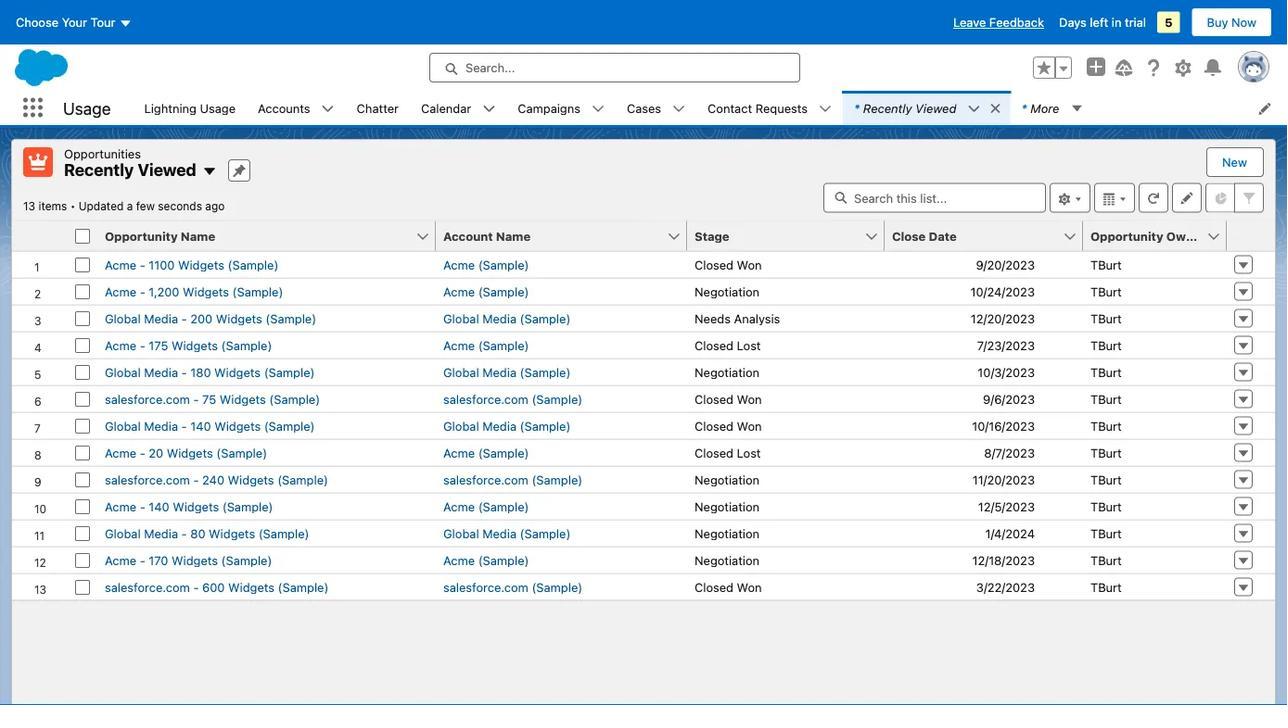 Task type: vqa. For each thing, say whether or not it's contained in the screenshot.


Task type: describe. For each thing, give the bounding box(es) containing it.
campaigns
[[518, 101, 581, 115]]

tburt for 10/16/2023
[[1091, 419, 1122, 433]]

widgets right 200
[[216, 312, 262, 326]]

global media (sample) link for global media - 180 widgets (sample)
[[443, 365, 571, 379]]

closed won for 9/6/2023
[[695, 392, 762, 406]]

tburt for 12/5/2023
[[1091, 500, 1122, 514]]

close date
[[892, 229, 957, 243]]

text default image for cases
[[673, 103, 686, 116]]

11/20/2023
[[973, 473, 1035, 487]]

accounts link
[[247, 91, 322, 125]]

new button
[[1208, 148, 1262, 176]]

acme (sample) link for acme - 140 widgets (sample)
[[443, 500, 529, 514]]

salesforce.com (sample) for salesforce.com - 75 widgets (sample)
[[443, 392, 583, 406]]

lightning
[[144, 101, 197, 115]]

* for * recently viewed
[[854, 101, 860, 115]]

closed lost for 8/7/2023
[[695, 446, 761, 460]]

closed lost for 7/23/2023
[[695, 339, 761, 352]]

cases list item
[[616, 91, 697, 125]]

alias
[[1209, 229, 1239, 243]]

1 text default image from the left
[[1071, 102, 1084, 115]]

8/7/2023
[[984, 446, 1035, 460]]

won for 3/22/2023
[[737, 581, 762, 595]]

acme (sample) link for acme - 20 widgets (sample)
[[443, 446, 529, 460]]

240
[[202, 473, 225, 487]]

negotiation for 12/18/2023
[[695, 554, 760, 568]]

salesforce.com (sample) link for salesforce.com - 600 widgets (sample)
[[443, 581, 583, 595]]

tburt for 12/20/2023
[[1091, 312, 1122, 326]]

new
[[1223, 155, 1248, 169]]

- for 75
[[193, 392, 199, 406]]

acme - 1100 widgets (sample) link
[[105, 258, 279, 272]]

opportunity name element
[[97, 221, 447, 252]]

opportunity name button
[[97, 221, 416, 251]]

in
[[1112, 15, 1122, 29]]

choose
[[16, 15, 59, 29]]

widgets right 80
[[209, 527, 255, 541]]

1 horizontal spatial text default image
[[968, 103, 981, 116]]

* recently viewed
[[854, 101, 957, 115]]

account name button
[[436, 221, 667, 251]]

200
[[190, 312, 213, 326]]

tburt for 1/4/2024
[[1091, 527, 1122, 541]]

widgets for 240
[[228, 473, 274, 487]]

close
[[892, 229, 926, 243]]

search...
[[466, 61, 515, 75]]

campaigns link
[[507, 91, 592, 125]]

salesforce.com - 600 widgets (sample)
[[105, 581, 329, 595]]

widgets for 170
[[172, 554, 218, 568]]

days
[[1059, 15, 1087, 29]]

salesforce.com (sample) link for salesforce.com - 75 widgets (sample)
[[443, 392, 583, 406]]

few
[[136, 200, 155, 213]]

closed for 10/16/2023
[[695, 419, 734, 433]]

calendar list item
[[410, 91, 507, 125]]

global media (sample) link for global media - 200 widgets (sample)
[[443, 312, 571, 326]]

0 horizontal spatial recently
[[64, 160, 134, 180]]

acme - 1100 widgets (sample)
[[105, 258, 279, 272]]

viewed inside list item
[[916, 101, 957, 115]]

closed for 9/20/2023
[[695, 258, 734, 272]]

days left in trial
[[1059, 15, 1146, 29]]

widgets for 1100
[[178, 258, 224, 272]]

tburt for 9/20/2023
[[1091, 258, 1122, 272]]

negotiation for 10/24/2023
[[695, 285, 760, 299]]

acme - 1,200 widgets (sample) link
[[105, 285, 283, 299]]

closed for 7/23/2023
[[695, 339, 734, 352]]

lost for 8/7/2023
[[737, 446, 761, 460]]

lightning usage link
[[133, 91, 247, 125]]

- for 170
[[140, 554, 145, 568]]

salesforce.com - 240 widgets (sample) link
[[105, 473, 328, 487]]

account name
[[443, 229, 531, 243]]

180
[[190, 365, 211, 379]]

0 horizontal spatial viewed
[[138, 160, 196, 180]]

closed won for 9/20/2023
[[695, 258, 762, 272]]

buy now
[[1207, 15, 1257, 29]]

widgets for 600
[[228, 581, 275, 595]]

campaigns list item
[[507, 91, 616, 125]]

opportunity for opportunity name
[[105, 229, 178, 243]]

salesforce.com (sample) for salesforce.com - 600 widgets (sample)
[[443, 581, 583, 595]]

needs
[[695, 312, 731, 326]]

seconds
[[158, 200, 202, 213]]

75
[[202, 392, 216, 406]]

action element
[[1227, 221, 1275, 252]]

widgets down salesforce.com - 75 widgets (sample) link
[[214, 419, 261, 433]]

12/5/2023
[[978, 500, 1035, 514]]

recently viewed grid
[[12, 221, 1275, 602]]

1 vertical spatial 140
[[149, 500, 169, 514]]

trial
[[1125, 15, 1146, 29]]

stage button
[[687, 221, 864, 251]]

- for 1,200
[[140, 285, 145, 299]]

recently viewed
[[64, 160, 196, 180]]

close date button
[[885, 221, 1063, 251]]

global media - 180 widgets (sample)
[[105, 365, 315, 379]]

closed won for 10/16/2023
[[695, 419, 762, 433]]

more
[[1031, 101, 1060, 115]]

text default image inside recently viewed|opportunities|list view element
[[202, 164, 217, 179]]

requests
[[756, 101, 808, 115]]

acme (sample) link for acme - 1100 widgets (sample)
[[443, 258, 529, 272]]

global media - 140 widgets (sample)
[[105, 419, 315, 433]]

items
[[38, 200, 67, 213]]

cases link
[[616, 91, 673, 125]]

won for 9/20/2023
[[737, 258, 762, 272]]

leave feedback link
[[954, 15, 1044, 29]]

10/3/2023
[[978, 365, 1035, 379]]

negotiation for 10/3/2023
[[695, 365, 760, 379]]

feedback
[[990, 15, 1044, 29]]

negotiation for 12/5/2023
[[695, 500, 760, 514]]

calendar
[[421, 101, 471, 115]]

item number image
[[12, 221, 68, 251]]

media for global media - 200 widgets (sample) link
[[144, 312, 178, 326]]

close date element
[[885, 221, 1095, 252]]

recently inside list item
[[863, 101, 912, 115]]

opportunity name
[[105, 229, 215, 243]]

acme - 175 widgets (sample) link
[[105, 339, 272, 352]]

0 horizontal spatial usage
[[63, 98, 111, 118]]

contact requests list item
[[697, 91, 843, 125]]

12/18/2023
[[973, 554, 1035, 568]]

buy now button
[[1191, 7, 1273, 37]]

widgets for 20
[[167, 446, 213, 460]]

negotiation for 11/20/2023
[[695, 473, 760, 487]]

opportunity owner alias button
[[1083, 221, 1239, 251]]

- for 1100
[[140, 258, 145, 272]]

acme - 140 widgets (sample) link
[[105, 500, 273, 514]]

opportunity owner alias
[[1091, 229, 1239, 243]]

widgets for 140
[[173, 500, 219, 514]]

widgets up salesforce.com - 75 widgets (sample)
[[214, 365, 261, 379]]

global media - 80 widgets (sample)
[[105, 527, 309, 541]]

item number element
[[12, 221, 68, 252]]

usage inside lightning usage "link"
[[200, 101, 236, 115]]

chatter link
[[346, 91, 410, 125]]

acme (sample) for acme - 1,200 widgets (sample)
[[443, 285, 529, 299]]

10/16/2023
[[972, 419, 1035, 433]]

name for account name
[[496, 229, 531, 243]]

lightning usage
[[144, 101, 236, 115]]

tburt for 9/6/2023
[[1091, 392, 1122, 406]]

global media - 140 widgets (sample) link
[[105, 419, 315, 433]]

2 horizontal spatial text default image
[[989, 102, 1002, 115]]

choose your tour
[[16, 15, 115, 29]]

media for global media - 140 widgets (sample) link at the bottom left
[[144, 419, 178, 433]]

won for 9/6/2023
[[737, 392, 762, 406]]

media for global media - 80 widgets (sample) "link" at the bottom left of page
[[144, 527, 178, 541]]

closed for 8/7/2023
[[695, 446, 734, 460]]

recently viewed status
[[23, 200, 79, 213]]

won for 10/16/2023
[[737, 419, 762, 433]]

text default image for calendar
[[483, 103, 496, 116]]

media for global media (sample) link related to global media - 180 widgets (sample)
[[483, 365, 517, 379]]

13 items • updated a few seconds ago
[[23, 200, 225, 213]]

owner
[[1167, 229, 1206, 243]]

global media (sample) for global media - 80 widgets (sample)
[[443, 527, 571, 541]]

buy
[[1207, 15, 1229, 29]]

12/20/2023
[[971, 312, 1035, 326]]

1,200
[[149, 285, 179, 299]]



Task type: locate. For each thing, give the bounding box(es) containing it.
global media - 80 widgets (sample) link
[[105, 527, 309, 541]]

6 negotiation from the top
[[695, 554, 760, 568]]

acme - 170 widgets (sample)
[[105, 554, 272, 568]]

tburt for 10/3/2023
[[1091, 365, 1122, 379]]

5 closed from the top
[[695, 446, 734, 460]]

* more
[[1022, 101, 1060, 115]]

1 acme (sample) link from the top
[[443, 258, 529, 272]]

2 name from the left
[[496, 229, 531, 243]]

1 horizontal spatial usage
[[200, 101, 236, 115]]

2 closed lost from the top
[[695, 446, 761, 460]]

salesforce.com (sample)
[[443, 392, 583, 406], [443, 473, 583, 487], [443, 581, 583, 595]]

5
[[1165, 15, 1173, 29]]

salesforce.com (sample) for salesforce.com - 240 widgets (sample)
[[443, 473, 583, 487]]

1 salesforce.com (sample) from the top
[[443, 392, 583, 406]]

global media (sample) link for global media - 140 widgets (sample)
[[443, 419, 571, 433]]

1/4/2024
[[986, 527, 1035, 541]]

1 tburt from the top
[[1091, 258, 1122, 272]]

2 * from the left
[[1022, 101, 1027, 115]]

175
[[149, 339, 168, 352]]

group
[[1033, 57, 1072, 79]]

0 vertical spatial closed lost
[[695, 339, 761, 352]]

accounts list item
[[247, 91, 346, 125]]

widgets up 200
[[183, 285, 229, 299]]

1 lost from the top
[[737, 339, 761, 352]]

tburt for 7/23/2023
[[1091, 339, 1122, 352]]

- for 240
[[193, 473, 199, 487]]

date
[[929, 229, 957, 243]]

4 global media (sample) from the top
[[443, 527, 571, 541]]

choose your tour button
[[15, 7, 133, 37]]

0 vertical spatial lost
[[737, 339, 761, 352]]

your
[[62, 15, 87, 29]]

0 horizontal spatial text default image
[[202, 164, 217, 179]]

chatter
[[357, 101, 399, 115]]

tburt for 12/18/2023
[[1091, 554, 1122, 568]]

9 tburt from the top
[[1091, 473, 1122, 487]]

now
[[1232, 15, 1257, 29]]

170
[[149, 554, 168, 568]]

600
[[202, 581, 225, 595]]

salesforce.com (sample) link for salesforce.com - 240 widgets (sample)
[[443, 473, 583, 487]]

list
[[133, 91, 1287, 125]]

11 tburt from the top
[[1091, 527, 1122, 541]]

13
[[23, 200, 35, 213]]

3 closed won from the top
[[695, 419, 762, 433]]

stage
[[695, 229, 730, 243]]

2 text default image from the left
[[322, 103, 335, 116]]

media for global media (sample) link related to global media - 140 widgets (sample)
[[483, 419, 517, 433]]

0 vertical spatial 140
[[190, 419, 211, 433]]

1 acme (sample) from the top
[[443, 258, 529, 272]]

* for * more
[[1022, 101, 1027, 115]]

global media - 200 widgets (sample) link
[[105, 312, 316, 326]]

4 text default image from the left
[[592, 103, 605, 116]]

(sample)
[[228, 258, 279, 272], [478, 258, 529, 272], [232, 285, 283, 299], [478, 285, 529, 299], [266, 312, 316, 326], [520, 312, 571, 326], [221, 339, 272, 352], [478, 339, 529, 352], [264, 365, 315, 379], [520, 365, 571, 379], [269, 392, 320, 406], [532, 392, 583, 406], [264, 419, 315, 433], [520, 419, 571, 433], [216, 446, 267, 460], [478, 446, 529, 460], [278, 473, 328, 487], [532, 473, 583, 487], [222, 500, 273, 514], [478, 500, 529, 514], [259, 527, 309, 541], [520, 527, 571, 541], [221, 554, 272, 568], [478, 554, 529, 568], [278, 581, 329, 595], [532, 581, 583, 595]]

list containing lightning usage
[[133, 91, 1287, 125]]

text default image down search...
[[483, 103, 496, 116]]

name up acme - 1100 widgets (sample)
[[181, 229, 215, 243]]

3 won from the top
[[737, 419, 762, 433]]

closed won for 3/22/2023
[[695, 581, 762, 595]]

1 * from the left
[[854, 101, 860, 115]]

1 horizontal spatial *
[[1022, 101, 1027, 115]]

*
[[854, 101, 860, 115], [1022, 101, 1027, 115]]

None search field
[[824, 183, 1046, 213]]

1 vertical spatial salesforce.com (sample) link
[[443, 473, 583, 487]]

widgets up acme - 1,200 widgets (sample) link
[[178, 258, 224, 272]]

left
[[1090, 15, 1109, 29]]

4 negotiation from the top
[[695, 500, 760, 514]]

- for 140
[[140, 500, 145, 514]]

viewed up seconds
[[138, 160, 196, 180]]

1 vertical spatial recently
[[64, 160, 134, 180]]

media for the global media - 180 widgets (sample) link
[[144, 365, 178, 379]]

Search Recently Viewed list view. search field
[[824, 183, 1046, 213]]

acme - 20 widgets (sample)
[[105, 446, 267, 460]]

opportunity inside opportunity owner alias "button"
[[1091, 229, 1164, 243]]

widgets up 80
[[173, 500, 219, 514]]

-
[[140, 258, 145, 272], [140, 285, 145, 299], [181, 312, 187, 326], [140, 339, 145, 352], [181, 365, 187, 379], [193, 392, 199, 406], [181, 419, 187, 433], [140, 446, 145, 460], [193, 473, 199, 487], [140, 500, 145, 514], [181, 527, 187, 541], [140, 554, 145, 568], [193, 581, 199, 595]]

leave
[[954, 15, 986, 29]]

9/20/2023
[[976, 258, 1035, 272]]

1 vertical spatial viewed
[[138, 160, 196, 180]]

4 acme (sample) from the top
[[443, 446, 529, 460]]

list item containing *
[[843, 91, 1011, 125]]

0 vertical spatial viewed
[[916, 101, 957, 115]]

global media (sample) for global media - 140 widgets (sample)
[[443, 419, 571, 433]]

text default image inside campaigns list item
[[592, 103, 605, 116]]

widgets up 180
[[172, 339, 218, 352]]

global media (sample) link
[[443, 312, 571, 326], [443, 365, 571, 379], [443, 419, 571, 433], [443, 527, 571, 541]]

opportunity owner alias element
[[1083, 221, 1239, 252]]

global
[[105, 312, 141, 326], [443, 312, 479, 326], [105, 365, 141, 379], [443, 365, 479, 379], [105, 419, 141, 433], [443, 419, 479, 433], [105, 527, 141, 541], [443, 527, 479, 541]]

acme (sample) for acme - 1100 widgets (sample)
[[443, 258, 529, 272]]

usage right lightning
[[200, 101, 236, 115]]

3 global media (sample) from the top
[[443, 419, 571, 433]]

global media (sample)
[[443, 312, 571, 326], [443, 365, 571, 379], [443, 419, 571, 433], [443, 527, 571, 541]]

text default image right more
[[1071, 102, 1084, 115]]

text default image down "search..." button
[[592, 103, 605, 116]]

opportunity inside opportunity name button
[[105, 229, 178, 243]]

opportunity for opportunity owner alias
[[1091, 229, 1164, 243]]

0 vertical spatial salesforce.com (sample)
[[443, 392, 583, 406]]

text default image inside cases list item
[[673, 103, 686, 116]]

1 vertical spatial lost
[[737, 446, 761, 460]]

tburt
[[1091, 258, 1122, 272], [1091, 285, 1122, 299], [1091, 312, 1122, 326], [1091, 339, 1122, 352], [1091, 365, 1122, 379], [1091, 392, 1122, 406], [1091, 419, 1122, 433], [1091, 446, 1122, 460], [1091, 473, 1122, 487], [1091, 500, 1122, 514], [1091, 527, 1122, 541], [1091, 554, 1122, 568], [1091, 581, 1122, 595]]

cases
[[627, 101, 661, 115]]

closed lost
[[695, 339, 761, 352], [695, 446, 761, 460]]

usage up opportunities
[[63, 98, 111, 118]]

2 acme (sample) from the top
[[443, 285, 529, 299]]

0 horizontal spatial *
[[854, 101, 860, 115]]

2 salesforce.com (sample) from the top
[[443, 473, 583, 487]]

1 salesforce.com (sample) link from the top
[[443, 392, 583, 406]]

10 tburt from the top
[[1091, 500, 1122, 514]]

3 acme (sample) from the top
[[443, 339, 529, 352]]

widgets down global media - 140 widgets (sample) link at the bottom left
[[167, 446, 213, 460]]

acme (sample) link for acme - 170 widgets (sample)
[[443, 554, 529, 568]]

140 down 75
[[190, 419, 211, 433]]

80
[[190, 527, 206, 541]]

name for opportunity name
[[181, 229, 215, 243]]

acme - 20 widgets (sample) link
[[105, 446, 267, 460]]

acme (sample) for acme - 175 widgets (sample)
[[443, 339, 529, 352]]

acme (sample) for acme - 170 widgets (sample)
[[443, 554, 529, 568]]

4 acme (sample) link from the top
[[443, 446, 529, 460]]

widgets for 175
[[172, 339, 218, 352]]

* inside list item
[[854, 101, 860, 115]]

opportunity left owner
[[1091, 229, 1164, 243]]

3 tburt from the top
[[1091, 312, 1122, 326]]

tburt for 11/20/2023
[[1091, 473, 1122, 487]]

global media - 200 widgets (sample)
[[105, 312, 316, 326]]

widgets right 75
[[220, 392, 266, 406]]

1 horizontal spatial recently
[[863, 101, 912, 115]]

2 closed from the top
[[695, 339, 734, 352]]

2 lost from the top
[[737, 446, 761, 460]]

5 acme (sample) from the top
[[443, 500, 529, 514]]

10/24/2023
[[971, 285, 1035, 299]]

0 horizontal spatial name
[[181, 229, 215, 243]]

action image
[[1227, 221, 1275, 251]]

media for global media (sample) link associated with global media - 80 widgets (sample)
[[483, 527, 517, 541]]

leave feedback
[[954, 15, 1044, 29]]

name right 'account'
[[496, 229, 531, 243]]

0 vertical spatial recently
[[863, 101, 912, 115]]

name inside button
[[181, 229, 215, 243]]

acme - 1,200 widgets (sample)
[[105, 285, 283, 299]]

acme (sample) for acme - 20 widgets (sample)
[[443, 446, 529, 460]]

1 won from the top
[[737, 258, 762, 272]]

3 negotiation from the top
[[695, 473, 760, 487]]

1 global media (sample) link from the top
[[443, 312, 571, 326]]

analysis
[[734, 312, 780, 326]]

1 vertical spatial salesforce.com (sample)
[[443, 473, 583, 487]]

2 opportunity from the left
[[1091, 229, 1164, 243]]

closed for 3/22/2023
[[695, 581, 734, 595]]

4 closed from the top
[[695, 419, 734, 433]]

2 negotiation from the top
[[695, 365, 760, 379]]

lost for 7/23/2023
[[737, 339, 761, 352]]

4 won from the top
[[737, 581, 762, 595]]

salesforce.com - 75 widgets (sample) link
[[105, 392, 320, 406]]

1 horizontal spatial 140
[[190, 419, 211, 433]]

140 up 170
[[149, 500, 169, 514]]

acme (sample) link for acme - 175 widgets (sample)
[[443, 339, 529, 352]]

list item
[[843, 91, 1011, 125]]

1 vertical spatial closed lost
[[695, 446, 761, 460]]

- for 20
[[140, 446, 145, 460]]

won
[[737, 258, 762, 272], [737, 392, 762, 406], [737, 419, 762, 433], [737, 581, 762, 595]]

1 horizontal spatial opportunity
[[1091, 229, 1164, 243]]

2 tburt from the top
[[1091, 285, 1122, 299]]

3 text default image from the left
[[483, 103, 496, 116]]

5 tburt from the top
[[1091, 365, 1122, 379]]

recently viewed|opportunities|list view element
[[11, 139, 1276, 706]]

20
[[149, 446, 163, 460]]

2 vertical spatial salesforce.com (sample) link
[[443, 581, 583, 595]]

1 closed from the top
[[695, 258, 734, 272]]

2 won from the top
[[737, 392, 762, 406]]

1100
[[149, 258, 175, 272]]

0 horizontal spatial opportunity
[[105, 229, 178, 243]]

salesforce.com - 240 widgets (sample)
[[105, 473, 328, 487]]

2 vertical spatial salesforce.com (sample)
[[443, 581, 583, 595]]

12 tburt from the top
[[1091, 554, 1122, 568]]

text default image for contact requests
[[819, 103, 832, 116]]

text default image
[[1071, 102, 1084, 115], [322, 103, 335, 116], [483, 103, 496, 116], [592, 103, 605, 116], [673, 103, 686, 116], [819, 103, 832, 116]]

6 acme (sample) link from the top
[[443, 554, 529, 568]]

negotiation
[[695, 285, 760, 299], [695, 365, 760, 379], [695, 473, 760, 487], [695, 500, 760, 514], [695, 527, 760, 541], [695, 554, 760, 568]]

2 global media (sample) from the top
[[443, 365, 571, 379]]

0 vertical spatial salesforce.com (sample) link
[[443, 392, 583, 406]]

1 name from the left
[[181, 229, 215, 243]]

acme (sample) for acme - 140 widgets (sample)
[[443, 500, 529, 514]]

name inside button
[[496, 229, 531, 243]]

9/6/2023
[[983, 392, 1035, 406]]

account
[[443, 229, 493, 243]]

5 text default image from the left
[[673, 103, 686, 116]]

acme - 170 widgets (sample) link
[[105, 554, 272, 568]]

1 negotiation from the top
[[695, 285, 760, 299]]

2 salesforce.com (sample) link from the top
[[443, 473, 583, 487]]

1 opportunity from the left
[[105, 229, 178, 243]]

6 closed from the top
[[695, 581, 734, 595]]

salesforce.com - 600 widgets (sample) link
[[105, 581, 329, 595]]

needs analysis
[[695, 312, 780, 326]]

* left more
[[1022, 101, 1027, 115]]

text default image inside calendar 'list item'
[[483, 103, 496, 116]]

text default image right requests
[[819, 103, 832, 116]]

widgets right "600"
[[228, 581, 275, 595]]

2 acme (sample) link from the top
[[443, 285, 529, 299]]

cell
[[68, 221, 97, 252]]

text default image right cases
[[673, 103, 686, 116]]

7 tburt from the top
[[1091, 419, 1122, 433]]

global media (sample) link for global media - 80 widgets (sample)
[[443, 527, 571, 541]]

acme - 140 widgets (sample)
[[105, 500, 273, 514]]

tburt for 10/24/2023
[[1091, 285, 1122, 299]]

3 closed from the top
[[695, 392, 734, 406]]

contact requests
[[708, 101, 808, 115]]

3 salesforce.com (sample) from the top
[[443, 581, 583, 595]]

0 horizontal spatial 140
[[149, 500, 169, 514]]

3 global media (sample) link from the top
[[443, 419, 571, 433]]

1 horizontal spatial name
[[496, 229, 531, 243]]

opportunities
[[64, 147, 141, 160]]

•
[[70, 200, 75, 213]]

text default image for campaigns
[[592, 103, 605, 116]]

contact requests link
[[697, 91, 819, 125]]

opportunity down few
[[105, 229, 178, 243]]

3/22/2023
[[977, 581, 1035, 595]]

13 tburt from the top
[[1091, 581, 1122, 595]]

tour
[[91, 15, 115, 29]]

6 acme (sample) from the top
[[443, 554, 529, 568]]

widgets for 75
[[220, 392, 266, 406]]

4 global media (sample) link from the top
[[443, 527, 571, 541]]

salesforce.com - 75 widgets (sample)
[[105, 392, 320, 406]]

2 closed won from the top
[[695, 392, 762, 406]]

- for 175
[[140, 339, 145, 352]]

stage element
[[687, 221, 896, 252]]

text default image
[[989, 102, 1002, 115], [968, 103, 981, 116], [202, 164, 217, 179]]

global media (sample) for global media - 200 widgets (sample)
[[443, 312, 571, 326]]

text default image inside contact requests "list item"
[[819, 103, 832, 116]]

3 salesforce.com (sample) link from the top
[[443, 581, 583, 595]]

acme (sample) link
[[443, 258, 529, 272], [443, 285, 529, 299], [443, 339, 529, 352], [443, 446, 529, 460], [443, 500, 529, 514], [443, 554, 529, 568]]

5 acme (sample) link from the top
[[443, 500, 529, 514]]

negotiation for 1/4/2024
[[695, 527, 760, 541]]

text default image for accounts
[[322, 103, 335, 116]]

calendar link
[[410, 91, 483, 125]]

acme - 175 widgets (sample)
[[105, 339, 272, 352]]

tburt for 8/7/2023
[[1091, 446, 1122, 460]]

5 negotiation from the top
[[695, 527, 760, 541]]

1 closed lost from the top
[[695, 339, 761, 352]]

8 tburt from the top
[[1091, 446, 1122, 460]]

4 closed won from the top
[[695, 581, 762, 595]]

acme (sample) link for acme - 1,200 widgets (sample)
[[443, 285, 529, 299]]

1 horizontal spatial viewed
[[916, 101, 957, 115]]

widgets down 80
[[172, 554, 218, 568]]

2 global media (sample) link from the top
[[443, 365, 571, 379]]

usage
[[63, 98, 111, 118], [200, 101, 236, 115]]

updated
[[79, 200, 124, 213]]

6 text default image from the left
[[819, 103, 832, 116]]

a
[[127, 200, 133, 213]]

media for global media (sample) link related to global media - 200 widgets (sample)
[[483, 312, 517, 326]]

viewed up search recently viewed list view. search box
[[916, 101, 957, 115]]

4 tburt from the top
[[1091, 339, 1122, 352]]

3 acme (sample) link from the top
[[443, 339, 529, 352]]

7/23/2023
[[977, 339, 1035, 352]]

tburt for 3/22/2023
[[1091, 581, 1122, 595]]

acme
[[105, 258, 136, 272], [443, 258, 475, 272], [105, 285, 136, 299], [443, 285, 475, 299], [105, 339, 136, 352], [443, 339, 475, 352], [105, 446, 136, 460], [443, 446, 475, 460], [105, 500, 136, 514], [443, 500, 475, 514], [105, 554, 136, 568], [443, 554, 475, 568]]

global media (sample) for global media - 180 widgets (sample)
[[443, 365, 571, 379]]

widgets right 240
[[228, 473, 274, 487]]

1 global media (sample) from the top
[[443, 312, 571, 326]]

text default image inside accounts list item
[[322, 103, 335, 116]]

cell inside recently viewed grid
[[68, 221, 97, 252]]

- for 600
[[193, 581, 199, 595]]

text default image right accounts
[[322, 103, 335, 116]]

account name element
[[436, 221, 698, 252]]

closed
[[695, 258, 734, 272], [695, 339, 734, 352], [695, 392, 734, 406], [695, 419, 734, 433], [695, 446, 734, 460], [695, 581, 734, 595]]

1 closed won from the top
[[695, 258, 762, 272]]

* right requests
[[854, 101, 860, 115]]

closed for 9/6/2023
[[695, 392, 734, 406]]

widgets for 1,200
[[183, 285, 229, 299]]

closed won
[[695, 258, 762, 272], [695, 392, 762, 406], [695, 419, 762, 433], [695, 581, 762, 595]]

search... button
[[429, 53, 800, 83]]

140
[[190, 419, 211, 433], [149, 500, 169, 514]]

6 tburt from the top
[[1091, 392, 1122, 406]]



